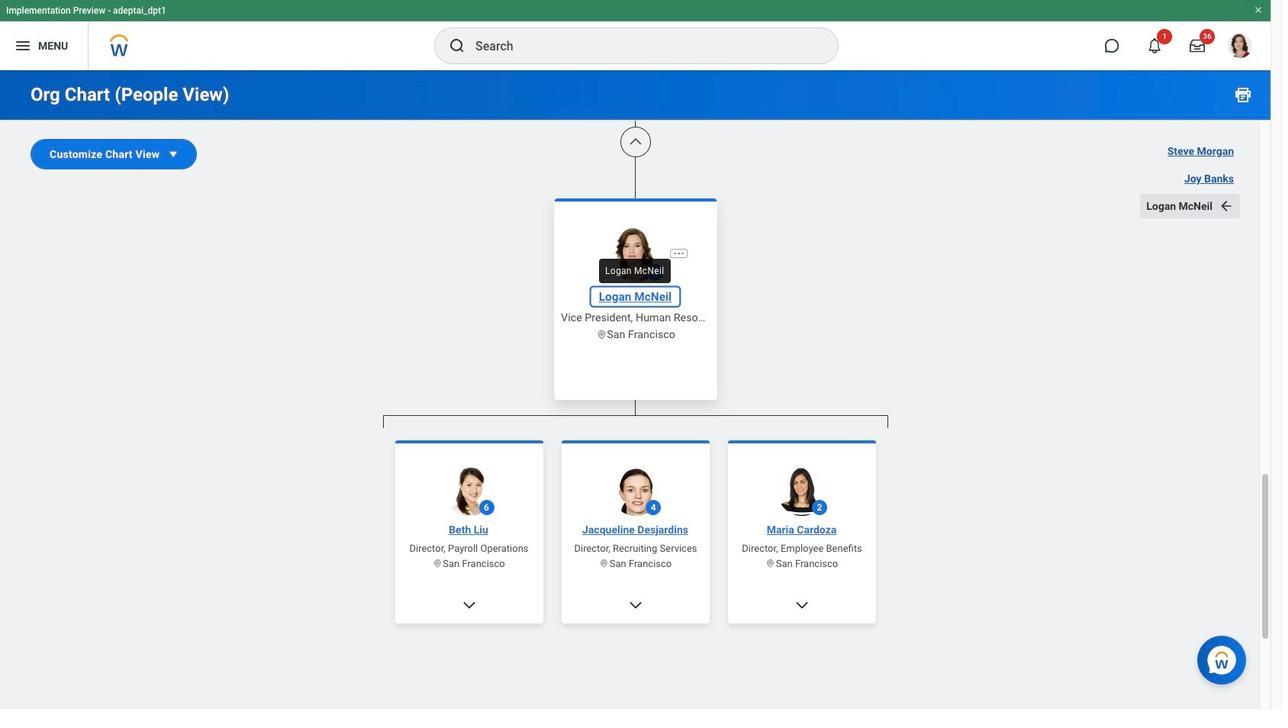 Task type: vqa. For each thing, say whether or not it's contained in the screenshot.
Fullscreen icon
no



Task type: locate. For each thing, give the bounding box(es) containing it.
profile logan mcneil image
[[1228, 34, 1253, 61]]

inbox large image
[[1190, 38, 1205, 53]]

banner
[[0, 0, 1271, 70]]

location image for second chevron down image from the right
[[600, 559, 609, 569]]

print org chart image
[[1234, 86, 1253, 104]]

chevron down image
[[628, 597, 643, 613], [794, 597, 810, 613]]

chevron down image
[[462, 597, 477, 613]]

1 horizontal spatial chevron down image
[[794, 597, 810, 613]]

chevron up image
[[628, 134, 643, 150]]

search image
[[448, 37, 466, 55]]

2 chevron down image from the left
[[794, 597, 810, 613]]

justify image
[[14, 37, 32, 55]]

location image
[[596, 329, 607, 340], [433, 559, 443, 569], [600, 559, 609, 569]]

tooltip
[[595, 254, 675, 288]]

main content
[[0, 0, 1271, 709]]

location image for chevron down icon on the left bottom of page
[[433, 559, 443, 569]]

0 horizontal spatial chevron down image
[[628, 597, 643, 613]]



Task type: describe. For each thing, give the bounding box(es) containing it.
logan mcneil, logan mcneil, 3 direct reports element
[[383, 428, 888, 709]]

Search Workday  search field
[[476, 29, 807, 63]]

location image
[[766, 559, 776, 569]]

related actions image
[[673, 247, 685, 259]]

close environment banner image
[[1254, 5, 1264, 15]]

1 chevron down image from the left
[[628, 597, 643, 613]]

arrow left image
[[1219, 198, 1234, 214]]

notifications large image
[[1147, 38, 1163, 53]]

caret down image
[[166, 147, 181, 162]]



